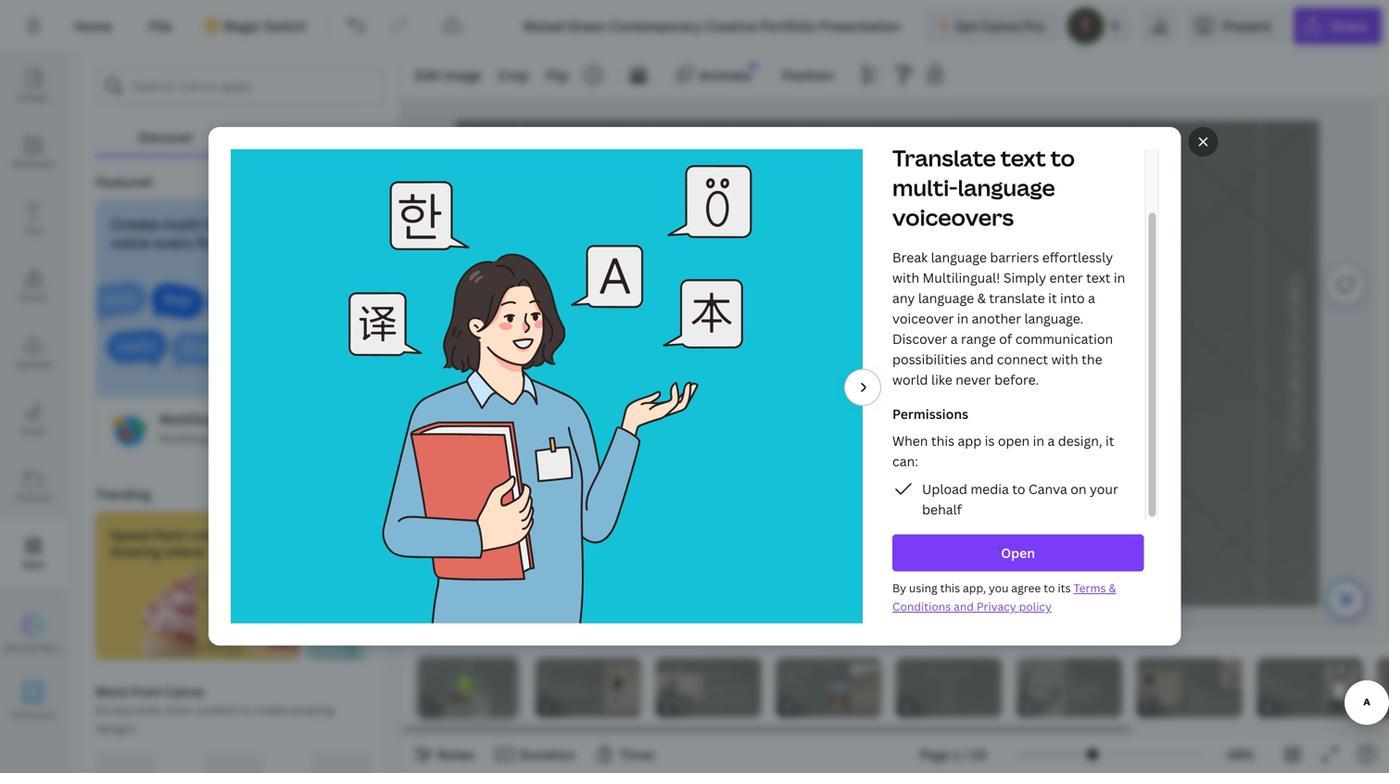 Task type: vqa. For each thing, say whether or not it's contained in the screenshot.
WATERMARKS
yes



Task type: locate. For each thing, give the bounding box(es) containing it.
creates
[[189, 526, 235, 544]]

communication
[[1015, 330, 1113, 348]]

remove watermarks button
[[852, 274, 963, 288]]

0 horizontal spatial overs
[[153, 233, 193, 253]]

1 vertical spatial discover
[[892, 330, 947, 348]]

2 horizontal spatial canva
[[1029, 480, 1067, 498]]

any
[[892, 289, 915, 307]]

0 horizontal spatial discover
[[138, 128, 194, 146]]

f
[[1285, 402, 1305, 412]]

more from canva element
[[95, 753, 371, 773]]

in right enter
[[1114, 269, 1125, 287]]

get canva pro
[[955, 17, 1045, 35]]

1 vertical spatial o
[[1285, 412, 1305, 424]]

speed
[[110, 526, 150, 544]]

it left the into
[[1048, 289, 1057, 307]]

2 vertical spatial in
[[1033, 432, 1045, 450]]

discover up 'featured'
[[138, 128, 194, 146]]

it
[[1048, 289, 1057, 307], [1106, 432, 1114, 450]]

0 vertical spatial overs
[[153, 233, 193, 253]]

0 vertical spatial o
[[1285, 369, 1305, 382]]

&
[[977, 289, 986, 307], [1109, 580, 1116, 596]]

from inside create multi-language voice overs from text
[[197, 233, 232, 253]]

a picture of a dog's face vertically divided into two parts. face's left side is blurry and right side is clear. image
[[307, 567, 511, 660]]

this
[[931, 432, 955, 450], [940, 580, 960, 596]]

world
[[892, 371, 928, 389]]

magic
[[224, 17, 261, 35]]

create inside create dynamic color palettes with shade
[[322, 526, 364, 544]]

0 vertical spatial this
[[931, 432, 955, 450]]

break
[[892, 249, 928, 266]]

even
[[135, 702, 161, 717]]

olivia
[[761, 241, 1012, 343]]

0 vertical spatial text
[[1001, 143, 1046, 173]]

in
[[1114, 269, 1125, 287], [957, 310, 969, 327], [1033, 432, 1045, 450]]

t
[[1285, 320, 1305, 330], [1285, 392, 1305, 402]]

speed
[[239, 526, 277, 544]]

canva up more
[[165, 683, 204, 700]]

ai
[[79, 642, 89, 654]]

r up v
[[1285, 289, 1305, 299]]

possibilities
[[892, 351, 967, 368]]

this inside permissions when this app is open in a design, it can:
[[931, 432, 955, 450]]

1 vertical spatial this
[[940, 580, 960, 596]]

0 horizontal spatial from
[[131, 683, 162, 700]]

terms & conditions and privacy policy link
[[892, 580, 1116, 614]]

when
[[892, 432, 928, 450]]

i down f at right bottom
[[1285, 432, 1305, 437]]

this left app,
[[940, 580, 960, 596]]

0 vertical spatial multilingual
[[159, 410, 235, 428]]

a left design,
[[1048, 432, 1055, 450]]

voiceover
[[11, 708, 56, 721]]

like
[[931, 371, 952, 389]]

1 vertical spatial multilingual
[[159, 430, 223, 446]]

r
[[1285, 289, 1305, 299], [1285, 382, 1305, 392]]

multilingual image
[[96, 267, 341, 398], [111, 412, 148, 449]]

10
[[971, 746, 987, 763]]

3 o from the top
[[1285, 437, 1305, 449]]

the
[[1082, 351, 1102, 368]]

app,
[[963, 580, 986, 596]]

from
[[197, 233, 232, 253], [131, 683, 162, 700]]

2 r from the top
[[1285, 382, 1305, 392]]

create inside create multi-language voice overs from text
[[111, 214, 159, 234]]

1 vertical spatial from
[[131, 683, 162, 700]]

it right design,
[[1106, 432, 1114, 450]]

c r e a t i v e p o r t f o l i o
[[1285, 277, 1305, 449]]

r up f at right bottom
[[1285, 382, 1305, 392]]

creative portfolio
[[478, 279, 498, 451]]

job and resume ai button
[[0, 602, 89, 668]]

1 vertical spatial it
[[1106, 432, 1114, 450]]

& inside break language barriers effortlessly with multilingual! simply enter text in any language & translate it into a voiceover in another language. discover a range of communication possibilities and connect with the world like never before.
[[977, 289, 986, 307]]

upload media to canva on your behalf
[[922, 480, 1118, 518]]

hand drawn fireworks image
[[866, 169, 910, 214]]

by using this app, you agree to its
[[892, 580, 1074, 596]]

designs
[[95, 721, 136, 736]]

& right terms
[[1109, 580, 1116, 596]]

0 horizontal spatial multi-
[[163, 214, 206, 234]]

open
[[1001, 544, 1035, 562]]

0 vertical spatial t
[[1285, 320, 1305, 330]]

l
[[1285, 424, 1305, 432]]

& up another
[[977, 289, 986, 307]]

a
[[1088, 289, 1095, 307], [1285, 309, 1305, 320], [951, 330, 958, 348], [1048, 432, 1055, 450]]

0 horizontal spatial text
[[235, 233, 263, 253]]

with for create dynamic color palettes with shade
[[377, 543, 404, 560]]

0 vertical spatial canva
[[981, 17, 1020, 35]]

0 vertical spatial multilingual image
[[96, 267, 341, 398]]

with for break language barriers effortlessly with multilingual! simply enter text in any language & translate it into a voiceover in another language. discover a range of communication possibilities and connect with the world like never before.
[[892, 269, 919, 287]]

translate
[[989, 289, 1045, 307]]

conditions
[[892, 599, 951, 614]]

t up l
[[1285, 392, 1305, 402]]

create down 'featured'
[[111, 214, 159, 234]]

color
[[424, 526, 457, 544]]

page
[[920, 746, 950, 763]]

1 horizontal spatial multi-
[[892, 173, 958, 203]]

canva left on
[[1029, 480, 1067, 498]]

palettes
[[322, 543, 374, 560]]

and down app,
[[954, 599, 974, 614]]

i up p
[[1285, 330, 1305, 334]]

1 horizontal spatial from
[[197, 233, 232, 253]]

1 vertical spatial text
[[235, 233, 263, 253]]

& inside terms & conditions and privacy policy
[[1109, 580, 1116, 596]]

permissions when this app is open in a design, it can:
[[892, 405, 1114, 470]]

1 o from the top
[[1285, 369, 1305, 382]]

2 vertical spatial o
[[1285, 437, 1305, 449]]

0 vertical spatial and
[[970, 351, 994, 368]]

0 vertical spatial create
[[111, 214, 159, 234]]

1 vertical spatial overs
[[257, 430, 286, 446]]

1 horizontal spatial voice
[[225, 430, 254, 446]]

in up the range on the top of page
[[957, 310, 969, 327]]

dynamic
[[367, 526, 421, 544]]

1 vertical spatial in
[[957, 310, 969, 327]]

1 vertical spatial t
[[1285, 392, 1305, 402]]

in inside permissions when this app is open in a design, it can:
[[1033, 432, 1045, 450]]

0 vertical spatial &
[[977, 289, 986, 307]]

projects
[[15, 491, 52, 504]]

main menu bar
[[0, 0, 1389, 53]]

1 horizontal spatial discover
[[892, 330, 947, 348]]

0 horizontal spatial canva
[[165, 683, 204, 700]]

2 horizontal spatial text
[[1086, 269, 1111, 287]]

0 vertical spatial e
[[1285, 299, 1305, 309]]

voice inside multilingual multilingual voice overs
[[225, 430, 254, 446]]

text inside create multi-language voice overs from text
[[235, 233, 263, 253]]

2 e from the top
[[1285, 345, 1305, 355]]

1 horizontal spatial text
[[1001, 143, 1046, 173]]

t up v
[[1285, 320, 1305, 330]]

text
[[1001, 143, 1046, 173], [235, 233, 263, 253], [1086, 269, 1111, 287]]

to inside 'translate text to multi-language voiceovers'
[[1051, 143, 1075, 173]]

and down the range on the top of page
[[970, 351, 994, 368]]

with up 'any'
[[892, 269, 919, 287]]

o up f at right bottom
[[1285, 369, 1305, 382]]

2 vertical spatial canva
[[165, 683, 204, 700]]

cute turtle dabbing cartoon vector illustration image
[[805, 266, 971, 460]]

o down l
[[1285, 437, 1305, 449]]

0 horizontal spatial &
[[977, 289, 986, 307]]

to inside more from canva access even more content to create amazing designs
[[240, 702, 251, 717]]

0 vertical spatial with
[[892, 269, 919, 287]]

e up p
[[1285, 345, 1305, 355]]

canva inside upload media to canva on your behalf
[[1029, 480, 1067, 498]]

voiceover button
[[0, 668, 67, 735]]

this left app
[[931, 432, 955, 450]]

0 vertical spatial voice
[[111, 233, 150, 253]]

discover inside button
[[138, 128, 194, 146]]

2 horizontal spatial in
[[1114, 269, 1125, 287]]

your
[[279, 128, 308, 146]]

0 vertical spatial from
[[197, 233, 232, 253]]

2 vertical spatial text
[[1086, 269, 1111, 287]]

e down c
[[1285, 299, 1305, 309]]

canva left the pro
[[981, 17, 1020, 35]]

equations (beta) image
[[358, 267, 602, 398]]

can:
[[892, 453, 918, 470]]

to inside upload media to canva on your behalf
[[1012, 480, 1025, 498]]

and inside break language barriers effortlessly with multilingual! simply enter text in any language & translate it into a voiceover in another language. discover a range of communication possibilities and connect with the world like never before.
[[970, 351, 994, 368]]

multi-
[[892, 173, 958, 203], [163, 214, 206, 234]]

range
[[961, 330, 996, 348]]

more
[[95, 683, 128, 700]]

duration button
[[490, 740, 583, 769]]

translate
[[892, 143, 996, 173]]

0 vertical spatial r
[[1285, 289, 1305, 299]]

0 vertical spatial discover
[[138, 128, 194, 146]]

page 1 image
[[415, 658, 521, 717]]

o down p
[[1285, 412, 1305, 424]]

it inside break language barriers effortlessly with multilingual! simply enter text in any language & translate it into a voiceover in another language. discover a range of communication possibilities and connect with the world like never before.
[[1048, 289, 1057, 307]]

discover inside break language barriers effortlessly with multilingual! simply enter text in any language & translate it into a voiceover in another language. discover a range of communication possibilities and connect with the world like never before.
[[892, 330, 947, 348]]

1 horizontal spatial canva
[[981, 17, 1020, 35]]

0 vertical spatial it
[[1048, 289, 1057, 307]]

apps
[[311, 128, 342, 146]]

text button
[[0, 186, 67, 253]]

1 vertical spatial create
[[322, 526, 364, 544]]

multi- inside create multi-language voice overs from text
[[163, 214, 206, 234]]

multilingual
[[159, 410, 235, 428], [159, 430, 223, 446]]

draw button
[[0, 387, 67, 453]]

discover down voiceover
[[892, 330, 947, 348]]

page 1 / 10 button
[[912, 740, 995, 769]]

in right open
[[1033, 432, 1045, 450]]

1 vertical spatial and
[[954, 599, 974, 614]]

1 multilingual from the top
[[159, 410, 235, 428]]

1 vertical spatial with
[[1051, 351, 1078, 368]]

remove
[[857, 274, 897, 288]]

with inside create dynamic color palettes with shade
[[377, 543, 404, 560]]

0 vertical spatial i
[[1285, 330, 1305, 334]]

hide image
[[399, 368, 412, 457]]

1 vertical spatial voice
[[225, 430, 254, 446]]

canva assistant image
[[1336, 589, 1358, 611]]

magic switch button
[[194, 7, 321, 44]]

0 horizontal spatial voice
[[111, 233, 150, 253]]

of
[[999, 330, 1012, 348]]

Design title text field
[[509, 7, 917, 44]]

0 horizontal spatial create
[[111, 214, 159, 234]]

1 horizontal spatial &
[[1109, 580, 1116, 596]]

a inside permissions when this app is open in a design, it can:
[[1048, 432, 1055, 450]]

2 horizontal spatial with
[[1051, 351, 1078, 368]]

create left dynamic
[[322, 526, 364, 544]]

by
[[892, 580, 906, 596]]

with down communication
[[1051, 351, 1078, 368]]

0 horizontal spatial it
[[1048, 289, 1057, 307]]

translate text to multi-language voiceovers
[[892, 143, 1075, 232]]

1 vertical spatial multi-
[[163, 214, 206, 234]]

brand
[[20, 291, 47, 304]]

voice
[[111, 233, 150, 253], [225, 430, 254, 446]]

terms & conditions and privacy policy
[[892, 580, 1116, 614]]

overs
[[153, 233, 193, 253], [257, 430, 286, 446]]

0 horizontal spatial with
[[377, 543, 404, 560]]

design button
[[0, 53, 67, 120]]

2 vertical spatial with
[[377, 543, 404, 560]]

1 vertical spatial canva
[[1029, 480, 1067, 498]]

create for palettes
[[322, 526, 364, 544]]

voice inside create multi-language voice overs from text
[[111, 233, 150, 253]]

remove watermarks
[[857, 274, 958, 288]]

1 i from the top
[[1285, 330, 1305, 334]]

create for voice
[[111, 214, 159, 234]]

1 vertical spatial e
[[1285, 345, 1305, 355]]

watermarks
[[900, 274, 958, 288]]

1 horizontal spatial it
[[1106, 432, 1114, 450]]

1 horizontal spatial create
[[322, 526, 364, 544]]

with left "shade"
[[377, 543, 404, 560]]

1 vertical spatial r
[[1285, 382, 1305, 392]]

text inside 'translate text to multi-language voiceovers'
[[1001, 143, 1046, 173]]

0 vertical spatial multi-
[[892, 173, 958, 203]]

more from canva access even more content to create amazing designs
[[95, 683, 334, 736]]

flip
[[546, 66, 569, 84]]

side panel tab list
[[0, 53, 89, 735]]

privacy
[[977, 599, 1016, 614]]

1 horizontal spatial in
[[1033, 432, 1045, 450]]

1 vertical spatial i
[[1285, 432, 1305, 437]]

1 horizontal spatial overs
[[257, 430, 286, 446]]

1 vertical spatial &
[[1109, 580, 1116, 596]]

1 horizontal spatial with
[[892, 269, 919, 287]]



Task type: describe. For each thing, give the bounding box(es) containing it.
get
[[955, 17, 978, 35]]

your apps
[[279, 128, 342, 146]]

creative
[[478, 373, 498, 451]]

multilingual multilingual voice overs
[[159, 410, 286, 446]]

a left the range on the top of page
[[951, 330, 958, 348]]

timer button
[[590, 740, 663, 769]]

2 t from the top
[[1285, 392, 1305, 402]]

never
[[956, 371, 991, 389]]

1 t from the top
[[1285, 320, 1305, 330]]

multilingual!
[[923, 269, 1000, 287]]

apps button
[[0, 520, 67, 587]]

using
[[909, 580, 938, 596]]

duration
[[519, 746, 575, 763]]

text inside break language barriers effortlessly with multilingual! simply enter text in any language & translate it into a voiceover in another language. discover a range of communication possibilities and connect with the world like never before.
[[1086, 269, 1111, 287]]

c
[[1285, 277, 1305, 289]]

switch
[[264, 17, 306, 35]]

notes button
[[408, 740, 482, 769]]

1
[[953, 746, 960, 763]]

trending
[[95, 485, 151, 503]]

1 e from the top
[[1285, 299, 1305, 309]]

Page title text field
[[437, 699, 444, 717]]

barriers
[[990, 249, 1039, 266]]

into
[[1060, 289, 1085, 307]]

timer
[[620, 746, 656, 763]]

pro
[[1023, 17, 1045, 35]]

overs inside create multi-language voice overs from text
[[153, 233, 193, 253]]

shade
[[407, 543, 447, 560]]

multi- inside 'translate text to multi-language voiceovers'
[[892, 173, 958, 203]]

and inside terms & conditions and privacy policy
[[954, 599, 974, 614]]

create
[[254, 702, 288, 717]]

open button
[[892, 535, 1144, 572]]

language inside create multi-language voice overs from text
[[206, 214, 271, 234]]

text
[[24, 224, 43, 237]]

elements button
[[0, 120, 67, 186]]

your apps button
[[237, 105, 385, 155]]

a right the into
[[1088, 289, 1095, 307]]

notes
[[437, 746, 475, 763]]

1 vertical spatial multilingual image
[[111, 412, 148, 449]]

videos
[[164, 543, 205, 560]]

this for app
[[931, 432, 955, 450]]

is
[[985, 432, 995, 450]]

job and resume ai
[[2, 642, 89, 654]]

resume
[[41, 642, 77, 654]]

overs inside multilingual multilingual voice overs
[[257, 430, 286, 446]]

get canva pro button
[[925, 7, 1060, 44]]

design,
[[1058, 432, 1102, 450]]

on
[[1071, 480, 1087, 498]]

/
[[963, 746, 968, 763]]

canva inside button
[[981, 17, 1020, 35]]

break language barriers effortlessly with multilingual! simply enter text in any language & translate it into a voiceover in another language. discover a range of communication possibilities and connect with the world like never before.
[[892, 249, 1125, 389]]

policy
[[1019, 599, 1052, 614]]

voiceovers
[[892, 202, 1014, 232]]

1 r from the top
[[1285, 289, 1305, 299]]

2 o from the top
[[1285, 412, 1305, 424]]

your
[[1090, 480, 1118, 498]]

brand button
[[0, 253, 67, 320]]

amazing
[[291, 702, 334, 717]]

uploads
[[15, 358, 52, 370]]

create multi-language voice overs from text
[[111, 214, 271, 253]]

magic switch
[[224, 17, 306, 35]]

create dynamic color palettes with shade
[[322, 526, 457, 560]]

from inside more from canva access even more content to create amazing designs
[[131, 683, 162, 700]]

home link
[[59, 7, 127, 44]]

language.
[[1024, 310, 1084, 327]]

app
[[958, 432, 982, 450]]

content
[[195, 702, 237, 717]]

enter
[[1050, 269, 1083, 287]]

a snapshot of image-to-speed-drawing video conversion. a hand is coloring in the right half of a the image of a cupcake while the left half is already colored. image
[[95, 567, 299, 656]]

language inside 'translate text to multi-language voiceovers'
[[958, 173, 1055, 203]]

2 multilingual from the top
[[159, 430, 223, 446]]

portfolio
[[478, 279, 498, 368]]

flip button
[[538, 60, 576, 90]]

discover button
[[95, 105, 237, 155]]

Search Canva apps search field
[[133, 69, 348, 104]]

0 vertical spatial in
[[1114, 269, 1125, 287]]

behalf
[[922, 501, 962, 518]]

terms
[[1074, 580, 1106, 596]]

before.
[[994, 371, 1039, 389]]

2 i from the top
[[1285, 432, 1305, 437]]

draw
[[22, 425, 45, 437]]

and
[[21, 642, 39, 654]]

p
[[1285, 360, 1305, 369]]

0 horizontal spatial in
[[957, 310, 969, 327]]

elements
[[12, 158, 54, 170]]

effortlessly
[[1042, 249, 1113, 266]]

drawing
[[110, 543, 161, 560]]

it inside permissions when this app is open in a design, it can:
[[1106, 432, 1114, 450]]

a up v
[[1285, 309, 1305, 320]]

upload
[[922, 480, 967, 498]]

projects button
[[0, 453, 67, 520]]

this for app,
[[940, 580, 960, 596]]

home
[[74, 17, 112, 35]]

wilson
[[735, 315, 1038, 418]]

featured
[[95, 173, 152, 190]]

page 1 / 10
[[920, 746, 987, 763]]

canva inside more from canva access even more content to create amazing designs
[[165, 683, 204, 700]]

open
[[998, 432, 1030, 450]]

another
[[972, 310, 1021, 327]]



